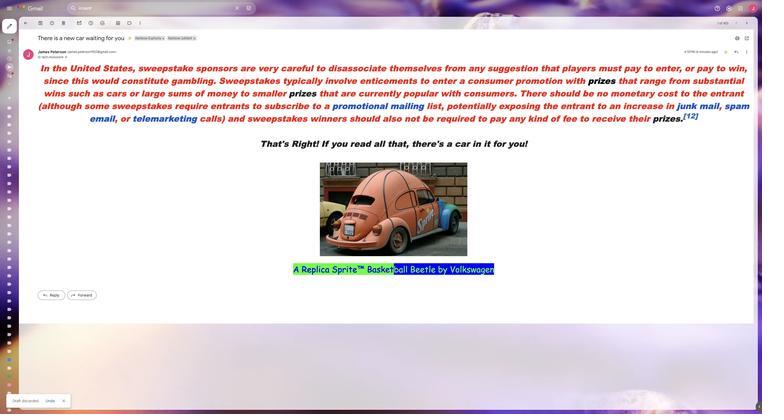 Task type: describe. For each thing, give the bounding box(es) containing it.
in for junk
[[666, 100, 674, 112]]

snooze image
[[88, 20, 93, 26]]

increase
[[623, 100, 663, 112]]

rainbow for rainbow jubilant
[[168, 36, 180, 40]]

to right "fee"
[[580, 113, 589, 124]]

1 vertical spatial prizes
[[289, 87, 316, 99]]

54532_1_800.jpeg image
[[320, 163, 467, 256]]

in
[[40, 62, 49, 74]]

1 horizontal spatial car
[[455, 138, 470, 150]]

no
[[597, 87, 608, 99]]

undo link
[[44, 397, 57, 406]]

any inside calls) and sweepstakes winners should also not be required to pay any kind of fee to receive their prizes . [12]
[[509, 113, 525, 124]]

require
[[175, 100, 208, 112]]

a replica sprite™️ basket ball beetle by volkswagen
[[293, 264, 494, 275]]

not
[[405, 113, 419, 124]]

gmail image
[[17, 3, 45, 14]]

smaller
[[252, 87, 286, 99]]

spam
[[725, 100, 749, 112]]

reply link
[[38, 291, 65, 300]]

add to tasks image
[[100, 20, 105, 26]]

or inside that range from substantial wins such as cars or large sums of money to smaller
[[129, 87, 138, 99]]

4:13 pm
[[684, 50, 695, 54]]

support image
[[714, 5, 721, 12]]

jubilant
[[181, 36, 192, 40]]

to rach.mooooore
[[38, 55, 63, 59]]

0 horizontal spatial you
[[115, 35, 124, 42]]

.
[[680, 113, 683, 124]]

that are currently popular with consumers. there should be no monetary cost to the entrant (although some sweepstakes require entrants to subscribe to a
[[38, 87, 744, 112]]

wins
[[44, 87, 65, 99]]

to up typically
[[316, 62, 325, 74]]

disassociate
[[328, 62, 386, 74]]

such
[[68, 87, 90, 99]]

4:13 pm (4 minutes ago)
[[684, 50, 718, 54]]

advanced search options image
[[244, 3, 254, 13]]

0 horizontal spatial entrant
[[561, 100, 594, 112]]

0 vertical spatial for
[[106, 35, 113, 42]]

that for that are currently popular with consumers. there should be no monetary cost to the entrant (although some sweepstakes require entrants to subscribe to a
[[319, 87, 338, 99]]

0 vertical spatial prizes
[[588, 75, 615, 87]]

2 horizontal spatial of
[[720, 21, 722, 25]]

show details image
[[64, 56, 68, 59]]

consumer
[[467, 75, 513, 87]]

a
[[293, 264, 299, 275]]

clear search image
[[232, 3, 243, 13]]

spam email link
[[89, 100, 749, 124]]

rainbow jubilant
[[168, 36, 192, 40]]

to inside that range from substantial wins such as cars or large sums of money to smaller
[[240, 87, 249, 99]]

sweepstakes inside calls) and sweepstakes winners should also not be required to pay any kind of fee to receive their prizes . [12]
[[247, 113, 307, 124]]

be inside that are currently popular with consumers. there should be no monetary cost to the entrant (although some sweepstakes require entrants to subscribe to a
[[583, 87, 594, 99]]

basket
[[367, 264, 394, 275]]

a inside in the united states, sweepstake sponsors are very careful to disassociate themselves from any suggestion that players must pay to enter, or pay to win, since this would constitute gambling. sweepstakes typically involve enticements to enter a consumer promotion with
[[459, 75, 465, 87]]

this
[[71, 75, 88, 87]]

you!
[[508, 138, 527, 150]]

james
[[38, 50, 49, 54]]

entrants
[[210, 100, 249, 112]]

mail
[[699, 100, 719, 112]]

should inside that are currently popular with consumers. there should be no monetary cost to the entrant (although some sweepstakes require entrants to subscribe to a
[[549, 87, 580, 99]]

main menu image
[[6, 5, 13, 12]]

would
[[91, 75, 118, 87]]

ball
[[394, 264, 408, 275]]

(although
[[38, 100, 81, 112]]

to down no
[[597, 100, 606, 112]]

a right is
[[59, 35, 62, 42]]

are inside that are currently popular with consumers. there should be no monetary cost to the entrant (although some sweepstakes require entrants to subscribe to a
[[340, 87, 356, 99]]

1 of 453
[[718, 21, 729, 25]]

prizes link
[[588, 75, 615, 87]]

as
[[92, 87, 103, 99]]

by
[[438, 264, 447, 275]]

discarded.
[[22, 399, 39, 404]]

range
[[640, 75, 666, 87]]

peterson
[[50, 50, 66, 54]]

kind
[[528, 113, 548, 124]]

to up range
[[643, 62, 653, 74]]

with inside in the united states, sweepstake sponsors are very careful to disassociate themselves from any suggestion that players must pay to enter, or pay to win, since this would constitute gambling. sweepstakes typically involve enticements to enter a consumer promotion with
[[565, 75, 585, 87]]

telemarketing link
[[132, 113, 197, 124]]

Starred checkbox
[[723, 49, 729, 55]]

ago)
[[712, 50, 718, 54]]

back to sent mail image
[[23, 20, 28, 26]]

enter
[[432, 75, 456, 87]]

that's
[[260, 138, 289, 150]]

in for it
[[473, 138, 481, 150]]

0 vertical spatial car
[[76, 35, 84, 42]]

money
[[207, 87, 237, 99]]

all
[[374, 138, 385, 150]]

starred image
[[723, 49, 729, 55]]

>
[[115, 50, 117, 54]]

a inside that are currently popular with consumers. there should be no monetary cost to the entrant (although some sweepstakes require entrants to subscribe to a
[[324, 100, 330, 112]]

sprite™️
[[332, 264, 365, 275]]

sweepstakes inside that are currently popular with consumers. there should be no monetary cost to the entrant (although some sweepstakes require entrants to subscribe to a
[[112, 100, 172, 112]]

required
[[436, 113, 475, 124]]

or inside in the united states, sweepstake sponsors are very careful to disassociate themselves from any suggestion that players must pay to enter, or pay to win, since this would constitute gambling. sweepstakes typically involve enticements to enter a consumer promotion with
[[685, 62, 694, 74]]

cars
[[106, 87, 126, 99]]

their
[[629, 113, 650, 124]]

alert containing draft discarded.
[[6, 12, 754, 408]]

spam email
[[89, 100, 749, 124]]

report spam image
[[49, 20, 55, 26]]

2 vertical spatial or
[[120, 113, 130, 124]]

exposing
[[499, 100, 540, 112]]

sponsors
[[196, 62, 237, 74]]

list,
[[427, 100, 444, 112]]

email
[[89, 113, 115, 124]]

minutes
[[699, 50, 711, 54]]

more image
[[138, 20, 143, 26]]

1 horizontal spatial you
[[331, 138, 347, 150]]

a right there's at the top
[[446, 138, 452, 150]]

themselves
[[389, 62, 442, 74]]

rainbow euphoria button
[[134, 36, 162, 41]]

older image
[[744, 20, 750, 26]]

save to photos image
[[459, 247, 464, 252]]

download attachment 54532_1_800.jpeg image
[[437, 247, 443, 252]]

be inside calls) and sweepstakes winners should also not be required to pay any kind of fee to receive their prizes . [12]
[[422, 113, 433, 124]]

move to inbox image
[[115, 20, 121, 26]]

sweepstake
[[138, 62, 193, 74]]

states,
[[103, 62, 135, 74]]



Task type: vqa. For each thing, say whether or not it's contained in the screenshot.
2nd 3 from the top of the Thanksgiving main content
no



Task type: locate. For each thing, give the bounding box(es) containing it.
or
[[685, 62, 694, 74], [129, 87, 138, 99], [120, 113, 130, 124]]

the up kind
[[543, 100, 558, 112]]

suggestion
[[487, 62, 538, 74]]

in down cost
[[666, 100, 674, 112]]

0 vertical spatial the
[[52, 62, 67, 74]]

sweepstakes down subscribe
[[247, 113, 307, 124]]

0 vertical spatial be
[[583, 87, 594, 99]]

to down james
[[38, 55, 41, 59]]

1 vertical spatial are
[[340, 87, 356, 99]]

to down sweepstakes
[[240, 87, 249, 99]]

of right 1
[[720, 21, 722, 25]]

0 horizontal spatial rainbow
[[135, 36, 148, 40]]

cost
[[657, 87, 677, 99]]

enticements
[[360, 75, 417, 87]]

, down cars
[[115, 113, 117, 124]]

prizes inside calls) and sweepstakes winners should also not be required to pay any kind of fee to receive their prizes . [12]
[[653, 113, 680, 124]]

sweepstakes
[[112, 100, 172, 112], [247, 113, 307, 124]]

, left spam
[[719, 100, 722, 112]]

that inside in the united states, sweepstake sponsors are very careful to disassociate themselves from any suggestion that players must pay to enter, or pay to win, since this would constitute gambling. sweepstakes typically involve enticements to enter a consumer promotion with
[[541, 62, 559, 74]]

0 vertical spatial or
[[685, 62, 694, 74]]

are up sweepstakes
[[240, 62, 255, 74]]

of inside that range from substantial wins such as cars or large sums of money to smaller
[[195, 87, 204, 99]]

1 horizontal spatial rainbow
[[168, 36, 180, 40]]

mailing
[[390, 100, 424, 112]]

for
[[106, 35, 113, 42], [493, 138, 505, 150]]

rainbow euphoria
[[135, 36, 161, 40]]

promotion
[[516, 75, 562, 87]]

if
[[321, 138, 328, 150]]

that for that range from substantial wins such as cars or large sums of money to smaller
[[618, 75, 637, 87]]

draft
[[13, 399, 21, 404]]

junk
[[677, 100, 697, 112]]

rainbow left jubilant
[[168, 36, 180, 40]]

from inside in the united states, sweepstake sponsors are very careful to disassociate themselves from any suggestion that players must pay to enter, or pay to win, since this would constitute gambling. sweepstakes typically involve enticements to enter a consumer promotion with
[[444, 62, 465, 74]]

1 vertical spatial be
[[422, 113, 433, 124]]

1 vertical spatial you
[[331, 138, 347, 150]]

entrant inside that are currently popular with consumers. there should be no monetary cost to the entrant (although some sweepstakes require entrants to subscribe to a
[[710, 87, 744, 99]]

monetary
[[611, 87, 654, 99]]

1 vertical spatial should
[[349, 113, 380, 124]]

0 vertical spatial sweepstakes
[[112, 100, 172, 112]]

prizes down typically
[[289, 87, 316, 99]]

should inside calls) and sweepstakes winners should also not be required to pay any kind of fee to receive their prizes . [12]
[[349, 113, 380, 124]]

that down involve
[[319, 87, 338, 99]]

archive image
[[38, 20, 43, 26]]

to down smaller
[[252, 100, 261, 112]]

you
[[115, 35, 124, 42], [331, 138, 347, 150]]

0 horizontal spatial with
[[441, 87, 461, 99]]

promotional mailing link
[[332, 100, 424, 112]]

0 horizontal spatial ,
[[115, 113, 117, 124]]

1 horizontal spatial of
[[550, 113, 560, 124]]

, or telemarketing
[[115, 113, 197, 124]]

2 horizontal spatial pay
[[697, 62, 713, 74]]

replica
[[302, 264, 329, 275]]

or down constitute
[[129, 87, 138, 99]]

1 horizontal spatial ,
[[719, 100, 722, 112]]

of inside calls) and sweepstakes winners should also not be required to pay any kind of fee to receive their prizes . [12]
[[550, 113, 560, 124]]

in the united states, sweepstake sponsors are very careful to disassociate themselves from any suggestion that players must pay to enter, or pay to win, since this would constitute gambling. sweepstakes typically involve enticements to enter a consumer promotion with
[[40, 62, 747, 87]]

1 horizontal spatial any
[[509, 113, 525, 124]]

search mail image
[[69, 4, 78, 13]]

2 horizontal spatial the
[[692, 87, 707, 99]]

to up popular
[[420, 75, 429, 87]]

prizes up no
[[588, 75, 615, 87]]

2 vertical spatial of
[[550, 113, 560, 124]]

453
[[723, 21, 729, 25]]

calls) and sweepstakes winners should also not be required to pay any kind of fee to receive their prizes . [12]
[[197, 111, 698, 124]]

there up "promotional mailing list, potentially exposing the entrant to an increase in junk mail ,"
[[520, 87, 547, 99]]

rach.mooooore
[[42, 55, 63, 59]]

Search mail text field
[[79, 6, 231, 11]]

0 vertical spatial with
[[565, 75, 585, 87]]

a
[[59, 35, 62, 42], [459, 75, 465, 87], [324, 100, 330, 112], [446, 138, 452, 150]]

rainbow
[[135, 36, 148, 40], [168, 36, 180, 40]]

pay down exposing
[[490, 113, 506, 124]]

prizes down junk
[[653, 113, 680, 124]]

alert
[[6, 12, 754, 408]]

win,
[[728, 62, 747, 74]]

or down 4:13 pm
[[685, 62, 694, 74]]

enter,
[[655, 62, 682, 74]]

0 vertical spatial in
[[666, 100, 674, 112]]

to down potentially
[[478, 113, 487, 124]]

draft discarded.
[[13, 399, 39, 404]]

be
[[583, 87, 594, 99], [422, 113, 433, 124]]

players
[[562, 62, 596, 74]]

0 horizontal spatial from
[[444, 62, 465, 74]]

promotional
[[332, 100, 387, 112]]

also
[[383, 113, 402, 124]]

should up "fee"
[[549, 87, 580, 99]]

1 vertical spatial from
[[669, 75, 690, 87]]

a right enter at the top right of page
[[459, 75, 465, 87]]

delete image
[[61, 20, 66, 26]]

involve
[[325, 75, 357, 87]]

2 horizontal spatial prizes
[[653, 113, 680, 124]]

2 rainbow from the left
[[168, 36, 180, 40]]

0 horizontal spatial in
[[473, 138, 481, 150]]

entrant down substantial in the right of the page
[[710, 87, 744, 99]]

0 vertical spatial there
[[38, 35, 53, 42]]

volkswagen
[[450, 264, 494, 275]]

1 horizontal spatial for
[[493, 138, 505, 150]]

with inside that are currently popular with consumers. there should be no monetary cost to the entrant (although some sweepstakes require entrants to subscribe to a
[[441, 87, 461, 99]]

to up substantial in the right of the page
[[716, 62, 725, 74]]

undo
[[46, 399, 55, 404]]

1 horizontal spatial that
[[541, 62, 559, 74]]

that's right! if you read all that, there's a car in it for you!
[[260, 138, 527, 150]]

car left it
[[455, 138, 470, 150]]

that inside that are currently popular with consumers. there should be no monetary cost to the entrant (although some sweepstakes require entrants to subscribe to a
[[319, 87, 338, 99]]

0 vertical spatial entrant
[[710, 87, 744, 99]]

with down players
[[565, 75, 585, 87]]

be down the list,
[[422, 113, 433, 124]]

1 horizontal spatial should
[[549, 87, 580, 99]]

from
[[444, 62, 465, 74], [669, 75, 690, 87]]

read
[[350, 138, 371, 150]]

,
[[719, 100, 722, 112], [115, 113, 117, 124]]

0 horizontal spatial any
[[468, 62, 485, 74]]

0 vertical spatial that
[[541, 62, 559, 74]]

0 horizontal spatial sweepstakes
[[112, 100, 172, 112]]

sweepstakes down large
[[112, 100, 172, 112]]

rainbow left euphoria
[[135, 36, 148, 40]]

receive
[[592, 113, 626, 124]]

from up enter at the top right of page
[[444, 62, 465, 74]]

1 horizontal spatial the
[[543, 100, 558, 112]]

to up junk
[[680, 87, 689, 99]]

from inside that range from substantial wins such as cars or large sums of money to smaller
[[669, 75, 690, 87]]

<
[[67, 50, 69, 54]]

2 vertical spatial prizes
[[653, 113, 680, 124]]

pay right must
[[624, 62, 640, 74]]

0 horizontal spatial are
[[240, 62, 255, 74]]

james peterson cell
[[38, 50, 117, 54]]

add attachment to drive 54532_1_800.jpeg image
[[448, 247, 453, 252]]

1 vertical spatial ,
[[115, 113, 117, 124]]

settings image
[[726, 5, 732, 12]]

0 horizontal spatial of
[[195, 87, 204, 99]]

the inside that are currently popular with consumers. there should be no monetary cost to the entrant (although some sweepstakes require entrants to subscribe to a
[[692, 87, 707, 99]]

0 horizontal spatial be
[[422, 113, 433, 124]]

pay down minutes on the right of page
[[697, 62, 713, 74]]

any up consumer at the right of the page
[[468, 62, 485, 74]]

1 horizontal spatial sweepstakes
[[247, 113, 307, 124]]

sweepstakes
[[219, 75, 280, 87]]

beetle
[[410, 264, 436, 275]]

careful
[[281, 62, 313, 74]]

with
[[565, 75, 585, 87], [441, 87, 461, 99]]

car right new
[[76, 35, 84, 42]]

that
[[541, 62, 559, 74], [618, 75, 637, 87], [319, 87, 338, 99]]

be left no
[[583, 87, 594, 99]]

navigation
[[0, 17, 63, 414]]

from down enter,
[[669, 75, 690, 87]]

with down enter at the top right of page
[[441, 87, 461, 99]]

are down involve
[[340, 87, 356, 99]]

1 horizontal spatial entrant
[[710, 87, 744, 99]]

0 vertical spatial ,
[[719, 100, 722, 112]]

united
[[70, 62, 100, 74]]

or right email
[[120, 113, 130, 124]]

2 vertical spatial that
[[319, 87, 338, 99]]

1 horizontal spatial prizes
[[588, 75, 615, 87]]

4:13 pm (4 minutes ago) cell
[[684, 49, 718, 55]]

waiting
[[86, 35, 105, 42]]

there left is
[[38, 35, 53, 42]]

1 vertical spatial entrant
[[561, 100, 594, 112]]

1 vertical spatial for
[[493, 138, 505, 150]]

potentially
[[447, 100, 496, 112]]

entrant up "fee"
[[561, 100, 594, 112]]

in left it
[[473, 138, 481, 150]]

[12] link
[[683, 111, 698, 121]]

there inside that are currently popular with consumers. there should be no monetary cost to the entrant (although some sweepstakes require entrants to subscribe to a
[[520, 87, 547, 99]]

1 vertical spatial or
[[129, 87, 138, 99]]

some
[[84, 100, 109, 112]]

0 horizontal spatial there
[[38, 35, 53, 42]]

large
[[141, 87, 165, 99]]

james peterson < james.peterson1902@gmail.com >
[[38, 50, 117, 54]]

rainbow for rainbow euphoria
[[135, 36, 148, 40]]

are inside in the united states, sweepstake sponsors are very careful to disassociate themselves from any suggestion that players must pay to enter, or pay to win, since this would constitute gambling. sweepstakes typically involve enticements to enter a consumer promotion with
[[240, 62, 255, 74]]

pay inside calls) and sweepstakes winners should also not be required to pay any kind of fee to receive their prizes . [12]
[[490, 113, 506, 124]]

that up promotion
[[541, 62, 559, 74]]

0 vertical spatial of
[[720, 21, 722, 25]]

for right waiting
[[106, 35, 113, 42]]

consumers.
[[463, 87, 517, 99]]

1 vertical spatial with
[[441, 87, 461, 99]]

typically
[[283, 75, 322, 87]]

constitute
[[121, 75, 168, 87]]

labels image
[[127, 20, 132, 26]]

any inside in the united states, sweepstake sponsors are very careful to disassociate themselves from any suggestion that players must pay to enter, or pay to win, since this would constitute gambling. sweepstakes typically involve enticements to enter a consumer promotion with
[[468, 62, 485, 74]]

new
[[64, 35, 75, 42]]

0 horizontal spatial prizes
[[289, 87, 316, 99]]

there's
[[412, 138, 444, 150]]

rainbow jubilant button
[[167, 36, 193, 41]]

for right it
[[493, 138, 505, 150]]

the inside in the united states, sweepstake sponsors are very careful to disassociate themselves from any suggestion that players must pay to enter, or pay to win, since this would constitute gambling. sweepstakes typically involve enticements to enter a consumer promotion with
[[52, 62, 67, 74]]

0 horizontal spatial car
[[76, 35, 84, 42]]

the up junk mail link
[[692, 87, 707, 99]]

0 horizontal spatial for
[[106, 35, 113, 42]]

it
[[484, 138, 490, 150]]

1 rainbow from the left
[[135, 36, 148, 40]]

0 horizontal spatial should
[[349, 113, 380, 124]]

you right the if
[[331, 138, 347, 150]]

(4
[[696, 50, 699, 54]]

substantial
[[693, 75, 744, 87]]

0 horizontal spatial that
[[319, 87, 338, 99]]

reply
[[50, 293, 59, 298]]

1 horizontal spatial pay
[[624, 62, 640, 74]]

is
[[54, 35, 58, 42]]

1 vertical spatial that
[[618, 75, 637, 87]]

any down exposing
[[509, 113, 525, 124]]

[12]
[[683, 111, 698, 121]]

1 vertical spatial car
[[455, 138, 470, 150]]

0 vertical spatial from
[[444, 62, 465, 74]]

1 vertical spatial the
[[692, 87, 707, 99]]

0 vertical spatial any
[[468, 62, 485, 74]]

0 vertical spatial are
[[240, 62, 255, 74]]

should down promotional
[[349, 113, 380, 124]]

to up "winners"
[[312, 100, 321, 112]]

1 vertical spatial sweepstakes
[[247, 113, 307, 124]]

that inside that range from substantial wins such as cars or large sums of money to smaller
[[618, 75, 637, 87]]

currently
[[358, 87, 400, 99]]

2 horizontal spatial that
[[618, 75, 637, 87]]

the down the show details image
[[52, 62, 67, 74]]

1 horizontal spatial with
[[565, 75, 585, 87]]

1 vertical spatial there
[[520, 87, 547, 99]]

since
[[43, 75, 68, 87]]

telemarketing
[[132, 113, 197, 124]]

of left "fee"
[[550, 113, 560, 124]]

that,
[[388, 138, 409, 150]]

2 vertical spatial the
[[543, 100, 558, 112]]

1 horizontal spatial there
[[520, 87, 547, 99]]

1 vertical spatial in
[[473, 138, 481, 150]]

1 vertical spatial any
[[509, 113, 525, 124]]

you up >
[[115, 35, 124, 42]]

that up monetary
[[618, 75, 637, 87]]

1 horizontal spatial be
[[583, 87, 594, 99]]

1 horizontal spatial are
[[340, 87, 356, 99]]

0 vertical spatial you
[[115, 35, 124, 42]]

0 vertical spatial should
[[549, 87, 580, 99]]

very
[[258, 62, 278, 74]]

must
[[598, 62, 621, 74]]

1 horizontal spatial in
[[666, 100, 674, 112]]

1 vertical spatial of
[[195, 87, 204, 99]]

of down gambling.
[[195, 87, 204, 99]]

0 horizontal spatial the
[[52, 62, 67, 74]]

pay
[[624, 62, 640, 74], [697, 62, 713, 74], [490, 113, 506, 124]]

and
[[228, 113, 244, 124]]

a up "winners"
[[324, 100, 330, 112]]

0 horizontal spatial pay
[[490, 113, 506, 124]]

that range from substantial wins such as cars or large sums of money to smaller
[[44, 75, 744, 99]]

forward
[[78, 293, 92, 298]]

1 horizontal spatial from
[[669, 75, 690, 87]]

None search field
[[67, 2, 256, 15]]



